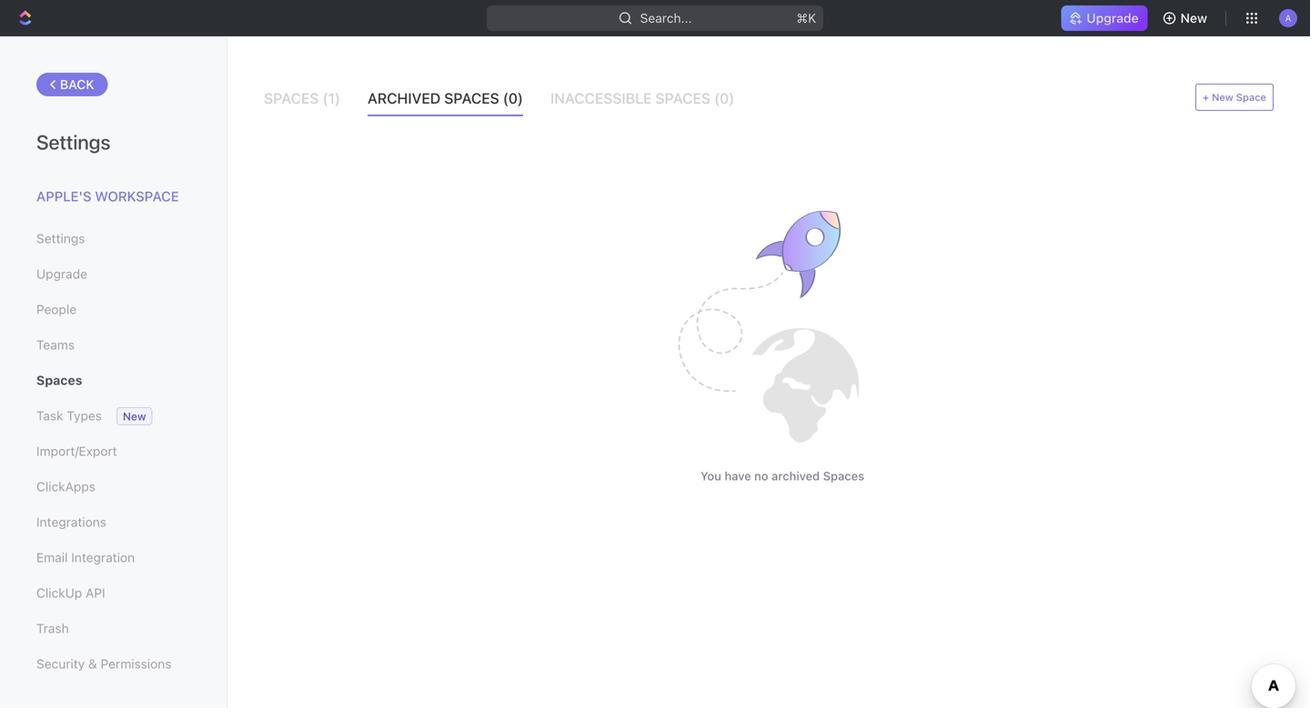 Task type: describe. For each thing, give the bounding box(es) containing it.
have
[[725, 469, 751, 483]]

integrations
[[36, 515, 106, 530]]

space
[[1236, 91, 1266, 103]]

no
[[754, 469, 768, 483]]

0 horizontal spatial upgrade link
[[36, 259, 190, 290]]

(0) for archived spaces (0)
[[503, 90, 523, 107]]

security & permissions link
[[36, 649, 190, 680]]

spaces left (1)
[[264, 90, 319, 107]]

1 vertical spatial new
[[1212, 91, 1233, 103]]

0 vertical spatial upgrade link
[[1061, 5, 1148, 31]]

0 vertical spatial upgrade
[[1087, 10, 1139, 25]]

spaces inside spaces link
[[36, 373, 82, 388]]

+
[[1203, 91, 1209, 103]]

integrations link
[[36, 507, 190, 538]]

teams
[[36, 338, 75, 353]]

spaces right inaccessible
[[655, 90, 710, 107]]

teams link
[[36, 330, 190, 361]]

you have no archived spaces
[[700, 469, 864, 483]]

⌘k
[[796, 10, 816, 25]]

2 settings from the top
[[36, 231, 85, 246]]

archived
[[368, 90, 440, 107]]

email
[[36, 550, 68, 565]]

inaccessible spaces (0)
[[550, 90, 734, 107]]

settings element
[[0, 36, 227, 709]]

back link
[[36, 73, 108, 96]]

new inside button
[[1180, 10, 1207, 25]]

spaces link
[[36, 365, 190, 396]]

trash
[[36, 621, 69, 636]]

clickup api link
[[36, 578, 190, 609]]

search...
[[640, 10, 692, 25]]

clickapps
[[36, 479, 95, 494]]

new button
[[1155, 4, 1218, 33]]

clickapps link
[[36, 472, 190, 503]]

inaccessible
[[550, 90, 652, 107]]

apple's
[[36, 188, 91, 204]]

integration
[[71, 550, 135, 565]]

email integration link
[[36, 543, 190, 574]]

import/export link
[[36, 436, 190, 467]]

security
[[36, 657, 85, 672]]

task types
[[36, 408, 102, 423]]

&
[[88, 657, 97, 672]]

trash link
[[36, 614, 190, 645]]



Task type: locate. For each thing, give the bounding box(es) containing it.
0 horizontal spatial (0)
[[503, 90, 523, 107]]

api
[[86, 586, 105, 601]]

back
[[60, 77, 94, 92]]

new up import/export link
[[123, 410, 146, 423]]

upgrade
[[1087, 10, 1139, 25], [36, 267, 87, 282]]

upgrade inside settings element
[[36, 267, 87, 282]]

security & permissions
[[36, 657, 171, 672]]

1 horizontal spatial upgrade
[[1087, 10, 1139, 25]]

spaces
[[264, 90, 319, 107], [444, 90, 499, 107], [655, 90, 710, 107], [36, 373, 82, 388], [823, 469, 864, 483]]

upgrade link down settings link
[[36, 259, 190, 290]]

spaces right the archived at the bottom right
[[823, 469, 864, 483]]

settings link
[[36, 223, 190, 254]]

1 (0) from the left
[[503, 90, 523, 107]]

apple's workspace
[[36, 188, 179, 204]]

task
[[36, 408, 63, 423]]

1 vertical spatial settings
[[36, 231, 85, 246]]

spaces right archived at the left of page
[[444, 90, 499, 107]]

settings up apple's
[[36, 130, 110, 154]]

1 settings from the top
[[36, 130, 110, 154]]

1 horizontal spatial (0)
[[714, 90, 734, 107]]

0 horizontal spatial upgrade
[[36, 267, 87, 282]]

clickup
[[36, 586, 82, 601]]

people
[[36, 302, 77, 317]]

clickup api
[[36, 586, 105, 601]]

0 vertical spatial settings
[[36, 130, 110, 154]]

0 vertical spatial new
[[1180, 10, 1207, 25]]

settings down apple's
[[36, 231, 85, 246]]

spaces down teams
[[36, 373, 82, 388]]

new up the +
[[1180, 10, 1207, 25]]

archived
[[771, 469, 820, 483]]

spaces (1)
[[264, 90, 340, 107]]

permissions
[[101, 657, 171, 672]]

new inside settings element
[[123, 410, 146, 423]]

(1)
[[323, 90, 340, 107]]

settings
[[36, 130, 110, 154], [36, 231, 85, 246]]

you
[[700, 469, 721, 483]]

a
[[1285, 13, 1291, 23]]

(0) for inaccessible spaces (0)
[[714, 90, 734, 107]]

types
[[67, 408, 102, 423]]

1 vertical spatial upgrade
[[36, 267, 87, 282]]

2 (0) from the left
[[714, 90, 734, 107]]

archived spaces (0)
[[368, 90, 523, 107]]

upgrade link
[[1061, 5, 1148, 31], [36, 259, 190, 290]]

new right the +
[[1212, 91, 1233, 103]]

1 horizontal spatial upgrade link
[[1061, 5, 1148, 31]]

upgrade left new button
[[1087, 10, 1139, 25]]

import/export
[[36, 444, 117, 459]]

+ new space
[[1203, 91, 1266, 103]]

0 horizontal spatial new
[[123, 410, 146, 423]]

2 vertical spatial new
[[123, 410, 146, 423]]

workspace
[[95, 188, 179, 204]]

2 horizontal spatial new
[[1212, 91, 1233, 103]]

a button
[[1274, 4, 1303, 33]]

1 vertical spatial upgrade link
[[36, 259, 190, 290]]

upgrade link left new button
[[1061, 5, 1148, 31]]

people link
[[36, 294, 190, 325]]

(0)
[[503, 90, 523, 107], [714, 90, 734, 107]]

email integration
[[36, 550, 135, 565]]

upgrade up people
[[36, 267, 87, 282]]

1 horizontal spatial new
[[1180, 10, 1207, 25]]

new
[[1180, 10, 1207, 25], [1212, 91, 1233, 103], [123, 410, 146, 423]]



Task type: vqa. For each thing, say whether or not it's contained in the screenshot.


